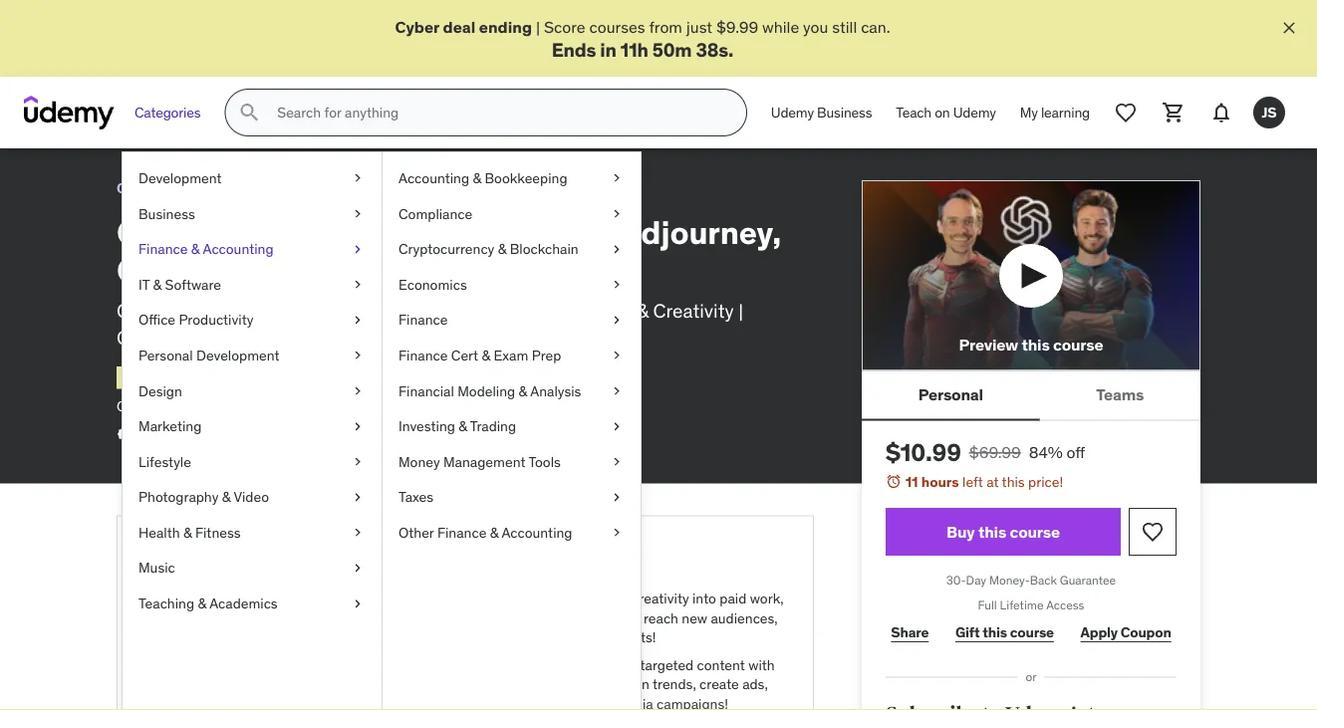 Task type: describe. For each thing, give the bounding box(es) containing it.
notifications image
[[1210, 101, 1233, 125]]

chatgpt: for create
[[173, 590, 233, 608]]

compliance link
[[383, 196, 641, 232]]

chatgpt up it & software on the top of page
[[117, 212, 249, 252]]

english for english
[[317, 425, 363, 443]]

xsmall image for financial modeling & analysis
[[609, 381, 625, 401]]

xsmall image for design
[[350, 381, 366, 401]]

midjourney, for chatgpt complete guide: learn midjourney, chatgpt 4 & more chatgpt plugins + 25 powerful ai tools 10x your productivity & creativity | chatgpt, generative ai, prompt engineering
[[604, 212, 781, 252]]

xsmall image for other finance & accounting
[[609, 523, 625, 543]]

productivity up compliance
[[345, 180, 424, 197]]

xsmall image for marketing
[[350, 417, 366, 436]]

compliance
[[399, 205, 473, 222]]

into
[[692, 590, 716, 608]]

chatgpt complete guide: learn midjourney, chatgpt 4 & more
[[16, 8, 492, 29]]

finance for finance
[[399, 311, 448, 329]]

xsmall image for finance
[[609, 310, 625, 330]]

learning
[[1041, 104, 1090, 121]]

can.
[[861, 16, 890, 37]]

an
[[243, 695, 258, 710]]

marketing: generate targeted content with chatgpt, capitalize on trends, create ads, newsletters, and media campaigns!
[[509, 656, 775, 710]]

campaigns!
[[657, 695, 728, 710]]

finance inside other finance & accounting link
[[437, 524, 487, 542]]

projects!
[[602, 629, 656, 647]]

generative
[[201, 325, 294, 349]]

& left analysis
[[519, 382, 527, 400]]

0 horizontal spatial accounting
[[203, 240, 274, 258]]

xsmall image for money management tools
[[609, 452, 625, 472]]

productivity up personal development
[[179, 311, 253, 329]]

and inside chatgpt: create content, synthesize information, and learn faster than ever with effective prompt engineering!
[[252, 609, 275, 627]]

chatgpt up compliance
[[448, 180, 506, 197]]

shopping cart with 0 items image
[[1162, 101, 1186, 125]]

ends
[[552, 37, 596, 61]]

& left creativity
[[637, 299, 649, 323]]

xsmall image for taxes
[[609, 488, 625, 507]]

other for other finance & accounting
[[399, 524, 434, 542]]

prompt
[[324, 325, 387, 349]]

in
[[600, 37, 617, 61]]

this for buy
[[978, 522, 1006, 542]]

course for gift this course
[[1010, 624, 1054, 642]]

work,
[[750, 590, 784, 608]]

photography & video
[[138, 488, 269, 506]]

1 vertical spatial tools
[[528, 453, 561, 471]]

information,
[[173, 609, 248, 627]]

photography
[[138, 488, 219, 506]]

xsmall image for compliance
[[609, 204, 625, 224]]

this right at
[[1002, 473, 1025, 491]]

investing & trading link
[[383, 409, 641, 444]]

exam
[[494, 346, 528, 364]]

& down compliance link
[[498, 240, 506, 258]]

learn for chatgpt complete guide: learn midjourney, chatgpt 4 & more chatgpt plugins + 25 powerful ai tools 10x your productivity & creativity | chatgpt, generative ai, prompt engineering
[[514, 212, 598, 252]]

this for gift
[[983, 624, 1007, 642]]

my
[[1020, 104, 1038, 121]]

productivity up the finance & accounting
[[159, 180, 239, 197]]

your up ideas,
[[602, 590, 629, 608]]

media
[[615, 695, 653, 710]]

year
[[415, 397, 442, 415]]

with inside chatgpt: create content, synthesize information, and learn faster than ever with effective prompt engineering!
[[413, 609, 440, 627]]

xsmall image for lifestyle
[[350, 452, 366, 472]]

1 vertical spatial business
[[138, 205, 195, 222]]

off
[[1067, 442, 1085, 463]]

js
[[1262, 103, 1277, 121]]

finance cert & exam prep link
[[383, 338, 641, 373]]

video
[[234, 488, 269, 506]]

or
[[1026, 670, 1037, 685]]

complete for chatgpt complete guide: learn midjourney, chatgpt 4 & more
[[87, 8, 161, 29]]

learn for chatgpt complete guide: learn midjourney, chatgpt 4 & more
[[217, 8, 259, 29]]

more
[[589, 425, 621, 443]]

gift
[[955, 624, 980, 642]]

other office productivity link
[[263, 177, 424, 201]]

chatgpt up the plugins on the left of the page
[[117, 250, 249, 290]]

11
[[906, 473, 918, 491]]

2 horizontal spatial accounting
[[502, 524, 572, 542]]

ads,
[[742, 676, 768, 694]]

design
[[138, 382, 182, 400]]

xsmall image for economics
[[609, 275, 625, 294]]

health & fitness
[[138, 524, 241, 542]]

0 vertical spatial learn
[[271, 540, 328, 569]]

2 udemy from the left
[[953, 104, 996, 121]]

personal development link
[[123, 338, 382, 373]]

powerful
[[308, 299, 382, 323]]

ratings)
[[345, 367, 392, 385]]

tools inside chatgpt complete guide: learn midjourney, chatgpt 4 & more chatgpt plugins + 25 powerful ai tools 10x your productivity & creativity | chatgpt, generative ai, prompt engineering
[[408, 299, 452, 323]]

+
[[265, 299, 277, 323]]

buy this course
[[947, 522, 1060, 542]]

it & software link
[[123, 267, 382, 302]]

economics
[[399, 275, 467, 293]]

xsmall image for finance cert & exam prep
[[609, 346, 625, 365]]

targeted
[[640, 656, 694, 674]]

your up time,
[[307, 656, 334, 674]]

with inside marketing: generate targeted content with chatgpt, capitalize on trends, create ads, newsletters, and media campaigns!
[[748, 656, 775, 674]]

and down generate
[[509, 629, 532, 647]]

benza
[[290, 397, 328, 415]]

personal for personal
[[918, 384, 983, 405]]

teach
[[896, 104, 932, 121]]

chatgpt left deal
[[356, 8, 423, 29]]

apply coupon button
[[1075, 613, 1177, 653]]

and inside marketing: generate targeted content with chatgpt, capitalize on trends, create ads, newsletters, and media campaigns!
[[588, 695, 612, 710]]

accounting & bookkeeping
[[399, 169, 567, 187]]

other for other office productivity
[[263, 180, 299, 197]]

ideas,
[[604, 609, 640, 627]]

chatgpt, inside marketing: generate targeted content with chatgpt, capitalize on trends, create ads, newsletters, and media campaigns!
[[509, 676, 568, 694]]

hours
[[921, 473, 959, 491]]

still
[[832, 16, 857, 37]]

xsmall image for cryptocurrency & blockchain
[[609, 240, 625, 259]]

leap year learning link
[[383, 397, 498, 415]]

share
[[891, 624, 929, 642]]

30-day money-back guarantee full lifetime access
[[946, 572, 1116, 613]]

accounting & bookkeeping link
[[383, 161, 641, 196]]

management
[[443, 453, 526, 471]]

productivity inside chatgpt complete guide: learn midjourney, chatgpt 4 & more chatgpt plugins + 25 powerful ai tools 10x your productivity & creativity | chatgpt, generative ai, prompt engineering
[[531, 299, 632, 323]]

& left video
[[222, 488, 231, 506]]

health & fitness link
[[123, 515, 382, 551]]

xsmall image for office productivity
[[350, 310, 366, 330]]

| inside chatgpt complete guide: learn midjourney, chatgpt 4 & more chatgpt plugins + 25 powerful ai tools 10x your productivity & creativity | chatgpt, generative ai, prompt engineering
[[738, 299, 743, 323]]

cyber deal ending | score courses from just $9.99 while you still can. ends in 11h 50m 37s .
[[395, 16, 890, 61]]

than
[[352, 609, 380, 627]]

synthesize
[[336, 590, 402, 608]]

guide: for chatgpt complete guide: learn midjourney, chatgpt 4 & more chatgpt plugins + 25 powerful ai tools 10x your productivity & creativity | chatgpt, generative ai, prompt engineering
[[410, 212, 507, 252]]

investing & trading
[[399, 417, 516, 435]]

xsmall image for accounting & bookkeeping
[[609, 169, 625, 188]]

chatgpt complete guide: learn midjourney, chatgpt 4 & more chatgpt plugins + 25 powerful ai tools 10x your productivity & creativity | chatgpt, generative ai, prompt engineering
[[117, 212, 781, 349]]

effective
[[173, 629, 227, 647]]

& right cyber
[[440, 8, 450, 29]]

deal
[[443, 16, 476, 37]]

1 vertical spatial development
[[196, 346, 280, 364]]

teaching & academics link
[[123, 586, 382, 622]]

xsmall image for teaching & academics
[[350, 594, 366, 614]]

other finance & accounting
[[399, 524, 572, 542]]

what you'll learn
[[141, 540, 328, 569]]

cryptocurrency
[[399, 240, 494, 258]]

with inside the chatgpt: turn your creativity into paid work, generate fresh ideas, reach new audiences, and scale your projects! productivity: achieve your goals faster with chatgpt, manage your time, prioritize tasks, and create an optimized daily schedule!
[[413, 656, 440, 674]]

marketing
[[138, 417, 202, 435]]

benza maman link
[[290, 397, 376, 415]]

updated
[[171, 425, 222, 443]]

course for buy this course
[[1010, 522, 1060, 542]]

content
[[697, 656, 745, 674]]

turn
[[571, 590, 598, 608]]

prompt
[[230, 629, 276, 647]]

full
[[978, 597, 997, 613]]

finance cert & exam prep
[[399, 346, 561, 364]]

midjourney, for chatgpt complete guide: learn midjourney, chatgpt 4 & more
[[263, 8, 352, 29]]

more for chatgpt complete guide: learn midjourney, chatgpt 4 & more
[[454, 8, 492, 29]]

finance for finance & accounting
[[138, 240, 188, 258]]

chatgpt, inside the chatgpt: turn your creativity into paid work, generate fresh ideas, reach new audiences, and scale your projects! productivity: achieve your goals faster with chatgpt, manage your time, prioritize tasks, and create an optimized daily schedule!
[[173, 676, 232, 694]]

xsmall image for investing & trading
[[609, 417, 625, 436]]

4 for chatgpt complete guide: learn midjourney, chatgpt 4 & more chatgpt plugins + 25 powerful ai tools 10x your productivity & creativity | chatgpt, generative ai, prompt engineering
[[256, 250, 276, 290]]

english for english [cc], french [auto] 8 more
[[402, 425, 448, 443]]

gift this course
[[955, 624, 1054, 642]]

1 udemy from the left
[[771, 104, 814, 121]]

preview
[[959, 334, 1018, 354]]

4 for chatgpt complete guide: learn midjourney, chatgpt 4 & more
[[427, 8, 436, 29]]

& up 25
[[283, 250, 303, 290]]

udemy business
[[771, 104, 872, 121]]

[auto]
[[533, 425, 570, 443]]



Task type: vqa. For each thing, say whether or not it's contained in the screenshot.
the targeted
yes



Task type: locate. For each thing, give the bounding box(es) containing it.
your down fresh at the bottom left of the page
[[571, 629, 598, 647]]

0 horizontal spatial business
[[138, 205, 195, 222]]

0 horizontal spatial |
[[536, 16, 540, 37]]

wishlist image
[[1114, 101, 1138, 125], [1141, 520, 1165, 544]]

on right teach
[[935, 104, 950, 121]]

0 vertical spatial personal
[[138, 346, 193, 364]]

on up media
[[634, 676, 650, 694]]

accounting down taxes link
[[502, 524, 572, 542]]

xsmall image for music
[[350, 559, 366, 578]]

chatgpt: up generate
[[509, 590, 568, 608]]

more inside chatgpt complete guide: learn midjourney, chatgpt 4 & more chatgpt plugins + 25 powerful ai tools 10x your productivity & creativity | chatgpt, generative ai, prompt engineering
[[310, 250, 386, 290]]

0 horizontal spatial complete
[[87, 8, 161, 29]]

course inside button
[[1010, 522, 1060, 542]]

tab list containing personal
[[862, 371, 1201, 421]]

4.5
[[196, 367, 216, 385]]

xsmall image inside 'teaching & academics' link
[[350, 594, 366, 614]]

with right ever
[[413, 609, 440, 627]]

& left bookkeeping
[[473, 169, 481, 187]]

Search for anything text field
[[273, 96, 722, 130]]

learn up content,
[[271, 540, 328, 569]]

0 horizontal spatial more
[[310, 250, 386, 290]]

chatgpt: up information,
[[173, 590, 233, 608]]

xsmall image
[[428, 182, 444, 197], [609, 204, 625, 224], [350, 275, 366, 294], [350, 310, 366, 330], [609, 310, 625, 330], [609, 346, 625, 365], [609, 417, 625, 436], [117, 426, 133, 442], [609, 488, 625, 507], [350, 559, 366, 578], [350, 594, 366, 614]]

1 english from the left
[[317, 425, 363, 443]]

create left an at bottom left
[[200, 695, 239, 710]]

udemy image
[[24, 96, 115, 130]]

bestseller
[[125, 370, 180, 385]]

learn inside chatgpt: create content, synthesize information, and learn faster than ever with effective prompt engineering!
[[278, 609, 310, 627]]

xsmall image for development
[[350, 169, 366, 188]]

office inside other office productivity link
[[302, 180, 342, 197]]

1 horizontal spatial wishlist image
[[1141, 520, 1165, 544]]

10x
[[456, 299, 485, 323]]

2 chatgpt: from the left
[[509, 590, 568, 608]]

xsmall image inside personal development link
[[350, 346, 366, 365]]

xsmall image inside the 'marketing' link
[[350, 417, 366, 436]]

0 horizontal spatial chatgpt:
[[173, 590, 233, 608]]

course up teams
[[1053, 334, 1103, 354]]

day
[[966, 572, 986, 588]]

0 horizontal spatial wishlist image
[[1114, 101, 1138, 125]]

plugins
[[198, 299, 260, 323]]

complete for chatgpt complete guide: learn midjourney, chatgpt 4 & more chatgpt plugins + 25 powerful ai tools 10x your productivity & creativity | chatgpt, generative ai, prompt engineering
[[256, 212, 403, 252]]

finance inside finance link
[[399, 311, 448, 329]]

submit search image
[[237, 101, 261, 125]]

engineering
[[392, 325, 494, 349]]

guide: for chatgpt complete guide: learn midjourney, chatgpt 4 & more
[[164, 8, 213, 29]]

time,
[[319, 676, 350, 694]]

0 vertical spatial |
[[536, 16, 540, 37]]

more up powerful
[[310, 250, 386, 290]]

learn inside chatgpt complete guide: learn midjourney, chatgpt 4 & more chatgpt plugins + 25 powerful ai tools 10x your productivity & creativity | chatgpt, generative ai, prompt engineering
[[514, 212, 598, 252]]

personal for personal development
[[138, 346, 193, 364]]

& up effective in the left bottom of the page
[[198, 595, 206, 613]]

0 vertical spatial more
[[454, 8, 492, 29]]

and down productivity:
[[173, 695, 197, 710]]

course inside 'button'
[[1053, 334, 1103, 354]]

and down capitalize
[[588, 695, 612, 710]]

xsmall image inside economics "link"
[[609, 275, 625, 294]]

0 horizontal spatial personal
[[138, 346, 193, 364]]

complete inside chatgpt complete guide: learn midjourney, chatgpt 4 & more chatgpt plugins + 25 powerful ai tools 10x your productivity & creativity | chatgpt, generative ai, prompt engineering
[[256, 212, 403, 252]]

xsmall image for personal development
[[350, 346, 366, 365]]

0 horizontal spatial 4
[[256, 250, 276, 290]]

buy this course button
[[886, 508, 1121, 556]]

office productivity up the finance & accounting
[[117, 180, 239, 197]]

1 vertical spatial create
[[200, 695, 239, 710]]

other down taxes
[[399, 524, 434, 542]]

last
[[140, 425, 167, 443]]

english down benza maman link
[[317, 425, 363, 443]]

learn down bookkeeping
[[514, 212, 598, 252]]

your up optimized
[[289, 676, 316, 694]]

xsmall image inside accounting & bookkeeping link
[[609, 169, 625, 188]]

money-
[[989, 572, 1030, 588]]

personal inside "personal" button
[[918, 384, 983, 405]]

xsmall image inside it & software link
[[350, 275, 366, 294]]

leap
[[383, 397, 413, 415]]

xsmall image inside money management tools link
[[609, 452, 625, 472]]

udemy down while
[[771, 104, 814, 121]]

faster up engineering!
[[313, 609, 349, 627]]

xsmall image for business
[[350, 204, 366, 224]]

1 horizontal spatial create
[[700, 676, 739, 694]]

xsmall image for photography & video
[[350, 488, 366, 507]]

0 vertical spatial other
[[263, 180, 299, 197]]

course down lifetime
[[1010, 624, 1054, 642]]

office up finance & accounting link
[[302, 180, 342, 197]]

0 horizontal spatial tools
[[408, 299, 452, 323]]

0 vertical spatial 4
[[427, 8, 436, 29]]

chatgpt down it
[[117, 299, 193, 323]]

udemy left my
[[953, 104, 996, 121]]

1 horizontal spatial midjourney,
[[604, 212, 781, 252]]

cryptocurrency & blockchain
[[399, 240, 579, 258]]

0 horizontal spatial learn
[[217, 8, 259, 29]]

1 chatgpt: from the left
[[173, 590, 233, 608]]

chatgpt, down productivity:
[[173, 676, 232, 694]]

engineering!
[[279, 629, 357, 647]]

business link
[[123, 196, 382, 232]]

.
[[728, 37, 733, 61]]

creativity
[[653, 299, 734, 323]]

1 vertical spatial wishlist image
[[1141, 520, 1165, 544]]

& down learning
[[459, 417, 467, 435]]

4 left deal
[[427, 8, 436, 29]]

1 vertical spatial learn
[[514, 212, 598, 252]]

this right "preview"
[[1022, 334, 1050, 354]]

& right cert
[[482, 346, 490, 364]]

xsmall image inside the finance cert & exam prep link
[[609, 346, 625, 365]]

xsmall image inside health & fitness link
[[350, 523, 366, 543]]

financial
[[399, 382, 454, 400]]

1 horizontal spatial tools
[[528, 453, 561, 471]]

xsmall image inside design "link"
[[350, 381, 366, 401]]

xsmall image inside business link
[[350, 204, 366, 224]]

0 vertical spatial on
[[935, 104, 950, 121]]

0 horizontal spatial other
[[263, 180, 299, 197]]

office down it
[[138, 311, 175, 329]]

chatgpt, down marketing:
[[509, 676, 568, 694]]

midjourney,
[[263, 8, 352, 29], [604, 212, 781, 252]]

1 horizontal spatial udemy
[[953, 104, 996, 121]]

xsmall image for finance & accounting
[[350, 240, 366, 259]]

tools down the economics
[[408, 299, 452, 323]]

lifestyle link
[[123, 444, 382, 480]]

cert
[[451, 346, 478, 364]]

0 vertical spatial complete
[[87, 8, 161, 29]]

1 horizontal spatial more
[[454, 8, 492, 29]]

0 vertical spatial business
[[817, 104, 872, 121]]

faster inside chatgpt: create content, synthesize information, and learn faster than ever with effective prompt engineering!
[[313, 609, 349, 627]]

1 vertical spatial faster
[[374, 656, 410, 674]]

1 vertical spatial midjourney,
[[604, 212, 781, 252]]

this inside 'button'
[[1022, 334, 1050, 354]]

xsmall image inside photography & video link
[[350, 488, 366, 507]]

with up tasks,
[[413, 656, 440, 674]]

business up the finance & accounting
[[138, 205, 195, 222]]

1 horizontal spatial 4
[[427, 8, 436, 29]]

xsmall image inside development link
[[350, 169, 366, 188]]

tools
[[408, 299, 452, 323], [528, 453, 561, 471]]

development down categories dropdown button
[[138, 169, 222, 187]]

teams button
[[1040, 371, 1201, 419]]

course up back
[[1010, 522, 1060, 542]]

4
[[427, 8, 436, 29], [256, 250, 276, 290]]

1 vertical spatial course
[[1010, 522, 1060, 542]]

created
[[117, 397, 166, 415]]

0 vertical spatial create
[[700, 676, 739, 694]]

1 vertical spatial office productivity link
[[123, 302, 382, 338]]

maman
[[331, 397, 376, 415]]

created by
[[117, 397, 185, 415]]

with up ads,
[[748, 656, 775, 674]]

1 horizontal spatial personal
[[918, 384, 983, 405]]

$69.99
[[969, 442, 1021, 463]]

daily
[[326, 695, 355, 710]]

0 vertical spatial development
[[138, 169, 222, 187]]

| left score
[[536, 16, 540, 37]]

xsmall image inside cryptocurrency & blockchain link
[[609, 240, 625, 259]]

content,
[[281, 590, 333, 608]]

learning
[[445, 397, 498, 415]]

1 vertical spatial more
[[310, 250, 386, 290]]

0 horizontal spatial udemy
[[771, 104, 814, 121]]

other up finance & accounting link
[[263, 180, 299, 197]]

what
[[141, 540, 202, 569]]

chatgpt, up bestseller
[[117, 325, 197, 349]]

teaching & academics
[[138, 595, 278, 613]]

1 horizontal spatial complete
[[256, 212, 403, 252]]

more for chatgpt complete guide: learn midjourney, chatgpt 4 & more chatgpt plugins + 25 powerful ai tools 10x your productivity & creativity | chatgpt, generative ai, prompt engineering
[[310, 250, 386, 290]]

0 vertical spatial course
[[1053, 334, 1103, 354]]

more
[[454, 8, 492, 29], [310, 250, 386, 290]]

more right cyber
[[454, 8, 492, 29]]

xsmall image inside lifestyle link
[[350, 452, 366, 472]]

and down 'create'
[[252, 609, 275, 627]]

xsmall image inside finance link
[[609, 310, 625, 330]]

personal up bestseller
[[138, 346, 193, 364]]

at
[[987, 473, 999, 491]]

xsmall image inside compliance link
[[609, 204, 625, 224]]

this inside button
[[978, 522, 1006, 542]]

chatgpt: inside chatgpt: create content, synthesize information, and learn faster than ever with effective prompt engineering!
[[173, 590, 233, 608]]

price!
[[1028, 473, 1063, 491]]

0 vertical spatial faster
[[313, 609, 349, 627]]

xsmall image inside financial modeling & analysis link
[[609, 381, 625, 401]]

development up 4.5
[[196, 346, 280, 364]]

& right it
[[153, 275, 162, 293]]

0 vertical spatial accounting
[[399, 169, 469, 187]]

$10.99
[[886, 438, 961, 468]]

ending
[[479, 16, 532, 37]]

chatgpt, inside chatgpt complete guide: learn midjourney, chatgpt 4 & more chatgpt plugins + 25 powerful ai tools 10x your productivity & creativity | chatgpt, generative ai, prompt engineering
[[117, 325, 197, 349]]

finance down taxes link
[[437, 524, 487, 542]]

accounting up compliance
[[399, 169, 469, 187]]

1 horizontal spatial on
[[935, 104, 950, 121]]

office productivity inside office productivity link
[[138, 311, 253, 329]]

0 horizontal spatial create
[[200, 695, 239, 710]]

productivity:
[[173, 656, 251, 674]]

buy
[[947, 522, 975, 542]]

personal inside personal development link
[[138, 346, 193, 364]]

personal button
[[862, 371, 1040, 419]]

1 vertical spatial office productivity
[[138, 311, 253, 329]]

& right the health
[[183, 524, 192, 542]]

4 up +
[[256, 250, 276, 290]]

personal down "preview"
[[918, 384, 983, 405]]

midjourney, inside chatgpt complete guide: learn midjourney, chatgpt 4 & more chatgpt plugins + 25 powerful ai tools 10x your productivity & creativity | chatgpt, generative ai, prompt engineering
[[604, 212, 781, 252]]

design link
[[123, 373, 382, 409]]

0 horizontal spatial english
[[317, 425, 363, 443]]

create inside the chatgpt: turn your creativity into paid work, generate fresh ideas, reach new audiences, and scale your projects! productivity: achieve your goals faster with chatgpt, manage your time, prioritize tasks, and create an optimized daily schedule!
[[200, 695, 239, 710]]

chatgpt,
[[117, 325, 197, 349], [173, 676, 232, 694], [509, 676, 568, 694]]

0 vertical spatial office productivity
[[117, 180, 239, 197]]

other
[[263, 180, 299, 197], [399, 524, 434, 542]]

personal
[[138, 346, 193, 364], [918, 384, 983, 405]]

0 horizontal spatial faster
[[313, 609, 349, 627]]

other office productivity
[[263, 180, 424, 197]]

trends,
[[653, 676, 696, 694]]

chatgpt up udemy 'image' at the top left of page
[[16, 8, 83, 29]]

office productivity down software on the left of page
[[138, 311, 253, 329]]

1 vertical spatial 4
[[256, 250, 276, 290]]

chatgpt: inside the chatgpt: turn your creativity into paid work, generate fresh ideas, reach new audiences, and scale your projects! productivity: achieve your goals faster with chatgpt, manage your time, prioritize tasks, and create an optimized daily schedule!
[[509, 590, 568, 608]]

tools down the [auto]
[[528, 453, 561, 471]]

| right creativity
[[738, 299, 743, 323]]

guide: up categories
[[164, 8, 213, 29]]

guide: down chatgpt link
[[410, 212, 507, 252]]

chatgpt: for turn
[[509, 590, 568, 608]]

while
[[762, 16, 799, 37]]

$10.99 $69.99 84% off
[[886, 438, 1085, 468]]

1 horizontal spatial other
[[399, 524, 434, 542]]

taxes
[[399, 488, 433, 506]]

fitness
[[195, 524, 241, 542]]

from
[[649, 16, 682, 37]]

english
[[317, 425, 363, 443], [402, 425, 448, 443]]

0 vertical spatial midjourney,
[[263, 8, 352, 29]]

xsmall image
[[350, 169, 366, 188], [609, 169, 625, 188], [350, 204, 366, 224], [350, 240, 366, 259], [609, 240, 625, 259], [609, 275, 625, 294], [350, 346, 366, 365], [350, 381, 366, 401], [609, 381, 625, 401], [350, 417, 366, 436], [350, 452, 366, 472], [609, 452, 625, 472], [350, 488, 366, 507], [350, 523, 366, 543], [609, 523, 625, 543], [141, 589, 157, 609]]

analysis
[[530, 382, 581, 400]]

faster inside the chatgpt: turn your creativity into paid work, generate fresh ideas, reach new audiences, and scale your projects! productivity: achieve your goals faster with chatgpt, manage your time, prioritize tasks, and create an optimized daily schedule!
[[374, 656, 410, 674]]

0 vertical spatial learn
[[217, 8, 259, 29]]

office productivity link
[[117, 177, 239, 201], [123, 302, 382, 338]]

benza maman leap year learning
[[290, 397, 498, 415]]

xsmall image for health & fitness
[[350, 523, 366, 543]]

score
[[544, 16, 585, 37]]

it
[[138, 275, 150, 293]]

1 horizontal spatial learn
[[514, 212, 598, 252]]

0 vertical spatial wishlist image
[[1114, 101, 1138, 125]]

faster up prioritize
[[374, 656, 410, 674]]

0 vertical spatial office productivity link
[[117, 177, 239, 201]]

create down the content on the bottom of the page
[[700, 676, 739, 694]]

closed captions image
[[379, 426, 394, 442]]

xsmall image for it & software
[[350, 275, 366, 294]]

chatgpt: create content, synthesize information, and learn faster than ever with effective prompt engineering!
[[173, 590, 440, 647]]

2 english from the left
[[402, 425, 448, 443]]

udemy
[[771, 104, 814, 121], [953, 104, 996, 121]]

on inside marketing: generate targeted content with chatgpt, capitalize on trends, create ads, newsletters, and media campaigns!
[[634, 676, 650, 694]]

& down taxes link
[[490, 524, 499, 542]]

finance for finance cert & exam prep
[[399, 346, 448, 364]]

1 vertical spatial |
[[738, 299, 743, 323]]

left
[[962, 473, 983, 491]]

trading
[[470, 417, 516, 435]]

1 horizontal spatial chatgpt:
[[509, 590, 568, 608]]

1 vertical spatial guide:
[[410, 212, 507, 252]]

close image
[[1279, 18, 1299, 38]]

$9.99
[[716, 16, 758, 37]]

software
[[165, 275, 221, 293]]

134,669 students
[[400, 367, 508, 385]]

| inside cyber deal ending | score courses from just $9.99 while you still can. ends in 11h 50m 37s .
[[536, 16, 540, 37]]

1 horizontal spatial accounting
[[399, 169, 469, 187]]

2 vertical spatial accounting
[[502, 524, 572, 542]]

learn down content,
[[278, 609, 310, 627]]

finance inside finance & accounting link
[[138, 240, 188, 258]]

xsmall image inside finance & accounting link
[[350, 240, 366, 259]]

2 vertical spatial course
[[1010, 624, 1054, 642]]

0 vertical spatial tools
[[408, 299, 452, 323]]

1 vertical spatial learn
[[278, 609, 310, 627]]

optimized
[[261, 695, 323, 710]]

xsmall image inside taxes link
[[609, 488, 625, 507]]

finance up "134,669"
[[399, 346, 448, 364]]

(22,270 ratings)
[[293, 367, 392, 385]]

guide: inside chatgpt complete guide: learn midjourney, chatgpt 4 & more chatgpt plugins + 25 powerful ai tools 10x your productivity & creativity | chatgpt, generative ai, prompt engineering
[[410, 212, 507, 252]]

accounting down business link
[[203, 240, 274, 258]]

productivity up prep
[[531, 299, 632, 323]]

0 horizontal spatial on
[[634, 676, 650, 694]]

my learning link
[[1008, 89, 1102, 137]]

english down the year
[[402, 425, 448, 443]]

office down categories dropdown button
[[117, 180, 156, 197]]

generate
[[579, 656, 637, 674]]

4 inside chatgpt complete guide: learn midjourney, chatgpt 4 & more chatgpt plugins + 25 powerful ai tools 10x your productivity & creativity | chatgpt, generative ai, prompt engineering
[[256, 250, 276, 290]]

1 vertical spatial other
[[399, 524, 434, 542]]

alarm image
[[886, 474, 902, 490]]

1 horizontal spatial faster
[[374, 656, 410, 674]]

1 horizontal spatial |
[[738, 299, 743, 323]]

1 horizontal spatial guide:
[[410, 212, 507, 252]]

and
[[252, 609, 275, 627], [509, 629, 532, 647], [173, 695, 197, 710], [588, 695, 612, 710]]

this right buy
[[978, 522, 1006, 542]]

course
[[1053, 334, 1103, 354], [1010, 522, 1060, 542], [1010, 624, 1054, 642]]

1 vertical spatial complete
[[256, 212, 403, 252]]

xsmall image inside other finance & accounting link
[[609, 523, 625, 543]]

other finance & accounting link
[[383, 515, 641, 551]]

this for preview
[[1022, 334, 1050, 354]]

course for preview this course
[[1053, 334, 1103, 354]]

xsmall image inside the music link
[[350, 559, 366, 578]]

create inside marketing: generate targeted content with chatgpt, capitalize on trends, create ads, newsletters, and media campaigns!
[[700, 676, 739, 694]]

teaching
[[138, 595, 194, 613]]

0 vertical spatial guide:
[[164, 8, 213, 29]]

business left teach
[[817, 104, 872, 121]]

0 horizontal spatial midjourney,
[[263, 8, 352, 29]]

1 horizontal spatial business
[[817, 104, 872, 121]]

audiences,
[[711, 609, 778, 627]]

tab list
[[862, 371, 1201, 421]]

& up software on the left of page
[[191, 240, 200, 258]]

0 horizontal spatial guide:
[[164, 8, 213, 29]]

1 vertical spatial personal
[[918, 384, 983, 405]]

cryptocurrency & blockchain link
[[383, 232, 641, 267]]

1 vertical spatial accounting
[[203, 240, 274, 258]]

create
[[236, 590, 278, 608]]

1 vertical spatial on
[[634, 676, 650, 694]]

development
[[138, 169, 222, 187], [196, 346, 280, 364]]

xsmall image inside investing & trading link
[[609, 417, 625, 436]]

finance down the economics
[[399, 311, 448, 329]]

this right gift
[[983, 624, 1007, 642]]

money management tools link
[[383, 444, 641, 480]]

1 horizontal spatial english
[[402, 425, 448, 443]]

finance up it & software on the top of page
[[138, 240, 188, 258]]

learn up submit search icon
[[217, 8, 259, 29]]

your
[[489, 299, 526, 323]]



